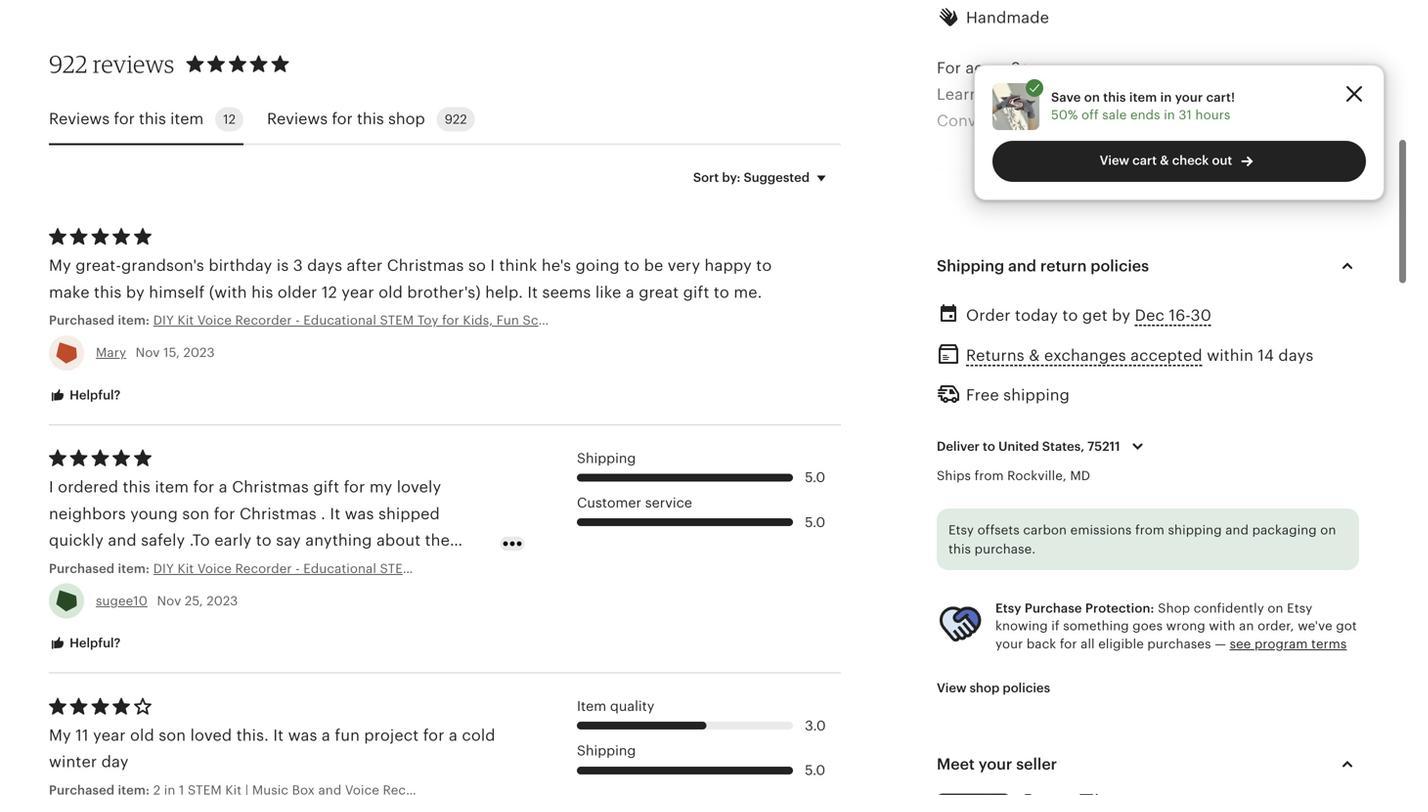 Task type: describe. For each thing, give the bounding box(es) containing it.
5.0 for 3.0
[[805, 762, 825, 778]]

item: for sugee10
[[118, 561, 150, 576]]

help.
[[485, 283, 523, 301]]

my great-grandson's birthday is 3 days after christmas so i think he's  going to be very happy to make this by himself (with his older 12 year old brother's) help. it seems like a great gift to me.
[[49, 257, 772, 301]]

purchases
[[1147, 636, 1211, 651]]

0 vertical spatial in
[[1160, 90, 1172, 104]]

lovely
[[397, 478, 441, 496]]

.
[[321, 505, 326, 523]]

suggested
[[744, 170, 810, 185]]

on inside save on this item in your cart! 50% off sale ends in 31 hours
[[1084, 90, 1100, 104]]

a left "fun"
[[322, 726, 330, 744]]

purchased item: diy kit voice recorder - educational stem toy for kids, fun science crafts stem kit for mary nov 15, 2023
[[49, 313, 671, 328]]

it inside i ordered this item for a christmas gift for my lovely neighbors young son for christmas . it was shipped quickly and safely .to early to say anything about the quality yet till after the holidays
[[330, 505, 341, 523]]

and down creativity
[[1298, 431, 1326, 449]]

ordered
[[58, 478, 118, 496]]

birthday
[[209, 257, 272, 274]]

mind.
[[1239, 458, 1283, 475]]

to left 'get'
[[1062, 307, 1078, 324]]

deliver
[[937, 439, 980, 454]]

the down toy
[[1090, 219, 1115, 236]]

and up deliver
[[937, 405, 965, 422]]

meet
[[937, 756, 975, 773]]

son inside i ordered this item for a christmas gift for my lovely neighbors young son for christmas . it was shipped quickly and safely .to early to say anything about the quality yet till after the holidays
[[182, 505, 210, 523]]

is
[[277, 257, 289, 274]]

item quality
[[577, 698, 654, 714]]

etsy inside shop confidently on etsy knowing if something goes wrong with an order, we've got your back for all eligible purchases —
[[1287, 601, 1313, 616]]

helpful? button for mary
[[34, 377, 135, 414]]

purchased for mary
[[49, 313, 115, 328]]

item for on
[[1129, 90, 1157, 104]]

learn
[[937, 86, 979, 103]]

1 vertical spatial shipping
[[577, 450, 636, 466]]

kids, for mary nov 15, 2023
[[463, 313, 493, 328]]

cold
[[462, 726, 495, 744]]

with
[[1209, 619, 1236, 633]]

their up creativity
[[1260, 351, 1296, 369]]

voice for nov 25, 2023
[[197, 561, 232, 576]]

to- inside introducing our diy kit voice recorder - the perfect educational stem toy for kids! watch as their eyes light up when they press the record button and hear their own voice playback! this hands-on project allows little ones to dive into the world of electronics and learn how voice recorder modules work. with easy-to-follow instructions and all the necessary components included, your child will enjoy assembling their very own voice recorder. this kit not only sparks creativity and problem-solving skills but also enhances their understanding of technology.  a truly engaging and educational gift for any budding young mind.
[[1284, 298, 1305, 316]]

protection:
[[1085, 601, 1154, 616]]

shop inside tab list
[[388, 110, 425, 128]]

a left the cold
[[449, 726, 458, 744]]

your inside dropdown button
[[979, 756, 1012, 773]]

an
[[1239, 619, 1254, 633]]

policies inside button
[[1003, 681, 1050, 695]]

0 vertical spatial of
[[1145, 272, 1160, 289]]

for inside my 11 year old son loved this. it was a fun project for a cold winter day
[[423, 726, 445, 744]]

a inside i ordered this item for a christmas gift for my lovely neighbors young son for christmas . it was shipped quickly and safely .to early to say anything about the quality yet till after the holidays
[[219, 478, 228, 496]]

this inside my great-grandson's birthday is 3 days after christmas so i think he's  going to be very happy to make this by himself (with his older 12 year old brother's) help. it seems like a great gift to me.
[[94, 283, 122, 301]]

confidently
[[1194, 601, 1264, 616]]

great
[[639, 283, 679, 301]]

order today to get by dec 16-30
[[966, 307, 1212, 324]]

reviews for this shop
[[267, 110, 425, 128]]

8+
[[1011, 59, 1029, 77]]

accepted
[[1131, 347, 1203, 364]]

my for my great-grandson's birthday is 3 days after christmas so i think he's  going to be very happy to make this by himself (with his older 12 year old brother's) help. it seems like a great gift to me.
[[49, 257, 71, 274]]

rockville,
[[1007, 468, 1067, 483]]

stem down "about"
[[380, 561, 414, 576]]

15,
[[163, 345, 180, 360]]

science for nov 25, 2023
[[523, 561, 572, 576]]

2 vertical spatial shipping
[[577, 743, 636, 759]]

instructions
[[937, 325, 1027, 342]]

and down "today"
[[1032, 325, 1060, 342]]

3 voice from the top
[[973, 378, 1014, 396]]

son inside my 11 year old son loved this. it was a fun project for a cold winter day
[[159, 726, 186, 744]]

0 horizontal spatial &
[[1029, 347, 1040, 364]]

fun for nov 25, 2023
[[497, 561, 519, 576]]

2023 for sugee10 nov 25, 2023
[[207, 593, 238, 608]]

to- inside for ages: 8+ learn about: electrical circuits, analog-to-digital convert
[[1240, 86, 1261, 103]]

when
[[961, 219, 1002, 236]]

seller
[[1016, 756, 1057, 773]]

to up me.
[[756, 257, 772, 274]]

my for my 11 year old son loved this. it was a fun project for a cold winter day
[[49, 726, 71, 744]]

included,
[[937, 351, 1008, 369]]

out
[[1212, 153, 1232, 168]]

stem down customer service
[[617, 561, 651, 576]]

i ordered this item for a christmas gift for my lovely neighbors young son for christmas . it was shipped quickly and safely .to early to say anything about the quality yet till after the holidays
[[49, 478, 450, 576]]

save
[[1051, 90, 1081, 104]]

assembling
[[1169, 351, 1256, 369]]

922 reviews
[[49, 49, 174, 78]]

the right the "out"
[[1245, 165, 1270, 183]]

educational for nov 15, 2023
[[303, 313, 376, 328]]

ages:
[[966, 59, 1007, 77]]

very inside my great-grandson's birthday is 3 days after christmas so i think he's  going to be very happy to make this by himself (with his older 12 year old brother's) help. it seems like a great gift to me.
[[668, 257, 700, 274]]

like
[[595, 283, 621, 301]]

2 educational from the top
[[937, 458, 1027, 475]]

kit down service
[[654, 561, 671, 576]]

ones
[[937, 272, 973, 289]]

how
[[937, 298, 969, 316]]

purchased item: diy kit voice recorder - educational stem toy for kids, fun science crafts stem kit for sugee10 nov 25, 2023
[[49, 561, 671, 576]]

free
[[966, 386, 999, 404]]

very inside introducing our diy kit voice recorder - the perfect educational stem toy for kids! watch as their eyes light up when they press the record button and hear their own voice playback! this hands-on project allows little ones to dive into the world of electronics and learn how voice recorder modules work. with easy-to-follow instructions and all the necessary components included, your child will enjoy assembling their very own voice recorder. this kit not only sparks creativity and problem-solving skills but also enhances their understanding of technology.  a truly engaging and educational gift for any budding young mind.
[[1300, 351, 1333, 369]]

16-
[[1169, 307, 1191, 324]]

by inside my great-grandson's birthday is 3 days after christmas so i think he's  going to be very happy to make this by himself (with his older 12 year old brother's) help. it seems like a great gift to me.
[[126, 283, 145, 301]]

helpful? button for sugee10
[[34, 625, 135, 662]]

convert
[[937, 112, 998, 130]]

within
[[1207, 347, 1254, 364]]

offsets
[[978, 522, 1020, 537]]

1 voice from the top
[[973, 245, 1014, 263]]

their right 'as'
[[1244, 192, 1280, 210]]

for inside shop confidently on etsy knowing if something goes wrong with an order, we've got your back for all eligible purchases —
[[1060, 636, 1077, 651]]

shipping inside shipping and return policies "dropdown button"
[[937, 257, 1004, 275]]

off
[[1082, 108, 1099, 122]]

1 vertical spatial in
[[1164, 108, 1175, 122]]

from inside etsy offsets carbon emissions from shipping and packaging on this purchase.
[[1135, 522, 1165, 537]]

check
[[1172, 153, 1209, 168]]

2 vertical spatial christmas
[[240, 505, 317, 523]]

kit down great at the top left
[[654, 313, 671, 328]]

0 horizontal spatial from
[[975, 468, 1004, 483]]

skills
[[1099, 405, 1136, 422]]

but
[[1140, 405, 1166, 422]]

gift inside introducing our diy kit voice recorder - the perfect educational stem toy for kids! watch as their eyes light up when they press the record button and hear their own voice playback! this hands-on project allows little ones to dive into the world of electronics and learn how voice recorder modules work. with easy-to-follow instructions and all the necessary components included, your child will enjoy assembling their very own voice recorder. this kit not only sparks creativity and problem-solving skills but also enhances their understanding of technology.  a truly engaging and educational gift for any budding young mind.
[[1031, 458, 1057, 475]]

to inside introducing our diy kit voice recorder - the perfect educational stem toy for kids! watch as their eyes light up when they press the record button and hear their own voice playback! this hands-on project allows little ones to dive into the world of electronics and learn how voice recorder modules work. with easy-to-follow instructions and all the necessary components included, your child will enjoy assembling their very own voice recorder. this kit not only sparks creativity and problem-solving skills but also enhances their understanding of technology.  a truly engaging and educational gift for any budding young mind.
[[978, 272, 993, 289]]

to left me.
[[714, 283, 729, 301]]

ends
[[1130, 108, 1160, 122]]

and inside i ordered this item for a christmas gift for my lovely neighbors young son for christmas . it was shipped quickly and safely .to early to say anything about the quality yet till after the holidays
[[108, 532, 137, 549]]

item for for
[[170, 110, 204, 128]]

christmas inside my great-grandson's birthday is 3 days after christmas so i think he's  going to be very happy to make this by himself (with his older 12 year old brother's) help. it seems like a great gift to me.
[[387, 257, 464, 274]]

toy
[[1077, 192, 1101, 210]]

0 vertical spatial &
[[1160, 153, 1169, 168]]

necessary
[[1115, 325, 1192, 342]]

order
[[966, 307, 1011, 324]]

1 vertical spatial of
[[1053, 431, 1068, 449]]

shipping inside etsy offsets carbon emissions from shipping and packaging on this purchase.
[[1168, 522, 1222, 537]]

this.
[[236, 726, 269, 744]]

their down eyes
[[1300, 219, 1336, 236]]

mary link
[[96, 345, 126, 360]]

introducing
[[937, 165, 1026, 183]]

young inside i ordered this item for a christmas gift for my lovely neighbors young son for christmas . it was shipped quickly and safely .to early to say anything about the quality yet till after the holidays
[[130, 505, 178, 523]]

sale
[[1102, 108, 1127, 122]]

something
[[1063, 619, 1129, 633]]

exchanges
[[1044, 347, 1126, 364]]

view for view cart & check out
[[1100, 153, 1130, 168]]

0 vertical spatial shipping
[[1003, 386, 1070, 404]]

yet
[[105, 558, 129, 576]]

the down shipped
[[425, 532, 450, 549]]

digital
[[1261, 86, 1310, 103]]

12 inside tab list
[[223, 112, 236, 127]]

reviews for reviews for this shop
[[267, 110, 328, 128]]

3
[[293, 257, 303, 274]]

diy kit voice recorder - educational stem toy for kids, fun science crafts stem kit link for sugee10 nov 25, 2023
[[153, 560, 671, 577]]

etsy offsets carbon emissions from shipping and packaging on this purchase.
[[949, 522, 1336, 556]]

dec
[[1135, 307, 1165, 324]]

say
[[276, 532, 301, 549]]

for ages: 8+ learn about: electrical circuits, analog-to-digital convert
[[937, 59, 1310, 130]]

and down 'as'
[[1229, 219, 1258, 236]]

31
[[1179, 108, 1192, 122]]

after inside my great-grandson's birthday is 3 days after christmas so i think he's  going to be very happy to make this by himself (with his older 12 year old brother's) help. it seems like a great gift to me.
[[347, 257, 383, 274]]

view for view shop policies
[[937, 681, 967, 695]]

shipped
[[378, 505, 440, 523]]

tab list containing reviews for this item
[[49, 95, 841, 145]]

1 vertical spatial by
[[1112, 307, 1131, 324]]

truly
[[1182, 431, 1217, 449]]

into
[[1034, 272, 1064, 289]]

their down creativity
[[1283, 405, 1319, 422]]

think
[[499, 257, 537, 274]]

as
[[1224, 192, 1240, 210]]

free shipping
[[966, 386, 1070, 404]]

1 educational from the top
[[937, 192, 1027, 210]]

voice for nov 15, 2023
[[197, 313, 232, 328]]

i inside my great-grandson's birthday is 3 days after christmas so i think he's  going to be very happy to make this by himself (with his older 12 year old brother's) help. it seems like a great gift to me.
[[490, 257, 495, 274]]

to inside i ordered this item for a christmas gift for my lovely neighbors young son for christmas . it was shipped quickly and safely .to early to say anything about the quality yet till after the holidays
[[256, 532, 272, 549]]

see
[[1230, 636, 1251, 651]]

hands-
[[1131, 245, 1183, 263]]

make
[[49, 283, 90, 301]]

eligible
[[1098, 636, 1144, 651]]

2 voice from the top
[[973, 298, 1014, 316]]

nov for 25,
[[157, 593, 181, 608]]

diy inside introducing our diy kit voice recorder - the perfect educational stem toy for kids! watch as their eyes light up when they press the record button and hear their own voice playback! this hands-on project allows little ones to dive into the world of electronics and learn how voice recorder modules work. with easy-to-follow instructions and all the necessary components included, your child will enjoy assembling their very own voice recorder. this kit not only sparks creativity and problem-solving skills but also enhances their understanding of technology.  a truly engaging and educational gift for any budding young mind.
[[1060, 165, 1086, 183]]

science for nov 15, 2023
[[523, 313, 572, 328]]

meet your seller
[[937, 756, 1057, 773]]

his
[[251, 283, 273, 301]]

922 for 922 reviews
[[49, 49, 88, 78]]

deliver to united states, 75211
[[937, 439, 1120, 454]]

old inside my 11 year old son loved this. it was a fun project for a cold winter day
[[130, 726, 154, 744]]

going
[[576, 257, 620, 274]]

was inside my 11 year old son loved this. it was a fun project for a cold winter day
[[288, 726, 317, 744]]

recorder for nov 25, 2023
[[235, 561, 292, 576]]

grandson's
[[121, 257, 204, 274]]

to left the be
[[624, 257, 640, 274]]

diy for nov 15, 2023
[[153, 313, 174, 328]]

solving
[[1040, 405, 1094, 422]]

(with
[[209, 283, 247, 301]]

5.0 for 5.0
[[805, 514, 825, 530]]

i inside i ordered this item for a christmas gift for my lovely neighbors young son for christmas . it was shipped quickly and safely .to early to say anything about the quality yet till after the holidays
[[49, 478, 54, 496]]

25,
[[185, 593, 203, 608]]

and inside "dropdown button"
[[1008, 257, 1037, 275]]



Task type: locate. For each thing, give the bounding box(es) containing it.
2 reviews from the left
[[267, 110, 328, 128]]

electrical
[[1037, 86, 1108, 103]]

quality
[[49, 558, 101, 576], [610, 698, 654, 714]]

0 vertical spatial project
[[1207, 245, 1262, 263]]

on inside shop confidently on etsy knowing if something goes wrong with an order, we've got your back for all eligible purchases —
[[1268, 601, 1284, 616]]

0 vertical spatial science
[[523, 313, 572, 328]]

sugee10
[[96, 593, 148, 608]]

1 vertical spatial voice
[[197, 313, 232, 328]]

shipping down when
[[937, 257, 1004, 275]]

own up ones
[[937, 245, 969, 263]]

0 vertical spatial diy kit voice recorder - educational stem toy for kids, fun science crafts stem kit link
[[153, 312, 671, 329]]

1 toy from the top
[[417, 313, 439, 328]]

get
[[1082, 307, 1108, 324]]

year right older
[[342, 283, 374, 301]]

1 horizontal spatial old
[[379, 283, 403, 301]]

2 my from the top
[[49, 726, 71, 744]]

2 educational from the top
[[303, 561, 376, 576]]

old inside my great-grandson's birthday is 3 days after christmas so i think he's  going to be very happy to make this by himself (with his older 12 year old brother's) help. it seems like a great gift to me.
[[379, 283, 403, 301]]

item for ordered
[[155, 478, 189, 496]]

1 vertical spatial project
[[364, 726, 419, 744]]

kids!
[[1131, 192, 1167, 210]]

very up creativity
[[1300, 351, 1333, 369]]

purchased down make
[[49, 313, 115, 328]]

0 horizontal spatial 12
[[223, 112, 236, 127]]

shipping down budding
[[1168, 522, 1222, 537]]

project inside introducing our diy kit voice recorder - the perfect educational stem toy for kids! watch as their eyes light up when they press the record button and hear their own voice playback! this hands-on project allows little ones to dive into the world of electronics and learn how voice recorder modules work. with easy-to-follow instructions and all the necessary components included, your child will enjoy assembling their very own voice recorder. this kit not only sparks creativity and problem-solving skills but also enhances their understanding of technology.  a truly engaging and educational gift for any budding young mind.
[[1207, 245, 1262, 263]]

2 vertical spatial recorder
[[235, 561, 292, 576]]

item: up sugee10
[[118, 561, 150, 576]]

& left 'child'
[[1029, 347, 1040, 364]]

2 science from the top
[[523, 561, 572, 576]]

crafts for sugee10 nov 25, 2023
[[576, 561, 613, 576]]

0 vertical spatial christmas
[[387, 257, 464, 274]]

holidays
[[225, 558, 289, 576]]

.to
[[189, 532, 210, 549]]

stem down my great-grandson's birthday is 3 days after christmas so i think he's  going to be very happy to make this by himself (with his older 12 year old brother's) help. it seems like a great gift to me.
[[380, 313, 414, 328]]

1 vertical spatial diy
[[153, 313, 174, 328]]

view inside button
[[937, 681, 967, 695]]

this for reviews for this shop
[[357, 110, 384, 128]]

gift down deliver to united states, 75211
[[1031, 458, 1057, 475]]

mary
[[96, 345, 126, 360]]

about
[[376, 532, 421, 549]]

0 vertical spatial crafts
[[576, 313, 613, 328]]

educational down understanding on the bottom right of page
[[937, 458, 1027, 475]]

great-
[[76, 257, 121, 274]]

1 diy kit voice recorder - educational stem toy for kids, fun science crafts stem kit link from the top
[[153, 312, 671, 329]]

1 vertical spatial young
[[130, 505, 178, 523]]

all inside introducing our diy kit voice recorder - the perfect educational stem toy for kids! watch as their eyes light up when they press the record button and hear their own voice playback! this hands-on project allows little ones to dive into the world of electronics and learn how voice recorder modules work. with easy-to-follow instructions and all the necessary components included, your child will enjoy assembling their very own voice recorder. this kit not only sparks creativity and problem-solving skills but also enhances their understanding of technology.  a truly engaging and educational gift for any budding young mind.
[[1065, 325, 1082, 342]]

service
[[645, 495, 692, 510]]

1 horizontal spatial gift
[[683, 283, 709, 301]]

1 vertical spatial diy kit voice recorder - educational stem toy for kids, fun science crafts stem kit link
[[153, 560, 671, 577]]

educational for nov 25, 2023
[[303, 561, 376, 576]]

voice up kids!
[[1115, 165, 1157, 183]]

your down knowing on the right of page
[[995, 636, 1023, 651]]

etsy purchase protection:
[[995, 601, 1154, 616]]

reviews for this item
[[49, 110, 204, 128]]

day
[[101, 753, 129, 771]]

stem down great at the top left
[[617, 313, 651, 328]]

2 purchased from the top
[[49, 561, 115, 576]]

0 horizontal spatial was
[[288, 726, 317, 744]]

to left united
[[983, 439, 995, 454]]

not
[[1151, 378, 1176, 396]]

0 horizontal spatial shipping
[[1003, 386, 1070, 404]]

from right ships
[[975, 468, 1004, 483]]

project right "fun"
[[364, 726, 419, 744]]

1 horizontal spatial &
[[1160, 153, 1169, 168]]

kit up toy
[[1090, 165, 1111, 183]]

returns & exchanges accepted button
[[966, 341, 1203, 370]]

0 vertical spatial recorder
[[1161, 165, 1231, 183]]

to inside dropdown button
[[983, 439, 995, 454]]

purchased item: diy kit voice recorder - educational stem toy for kids, fun science crafts stem kit down my great-grandson's birthday is 3 days after christmas so i think he's  going to be very happy to make this by himself (with his older 12 year old brother's) help. it seems like a great gift to me.
[[49, 313, 671, 328]]

this up world
[[1096, 245, 1127, 263]]

recorder
[[1019, 298, 1085, 316]]

1 horizontal spatial reviews
[[267, 110, 328, 128]]

2 horizontal spatial it
[[527, 283, 538, 301]]

your inside save on this item in your cart! 50% off sale ends in 31 hours
[[1175, 90, 1203, 104]]

recorder
[[1161, 165, 1231, 183], [235, 313, 292, 328], [235, 561, 292, 576]]

- down say
[[295, 561, 300, 576]]

and down they
[[1008, 257, 1037, 275]]

1 vertical spatial i
[[49, 478, 54, 496]]

up
[[937, 219, 957, 236]]

days for 3
[[307, 257, 342, 274]]

nov left 25,
[[157, 593, 181, 608]]

son up .to
[[182, 505, 210, 523]]

shipping and return policies
[[937, 257, 1149, 275]]

if
[[1052, 619, 1060, 633]]

1 horizontal spatial project
[[1207, 245, 1262, 263]]

young inside introducing our diy kit voice recorder - the perfect educational stem toy for kids! watch as their eyes light up when they press the record button and hear their own voice playback! this hands-on project allows little ones to dive into the world of electronics and learn how voice recorder modules work. with easy-to-follow instructions and all the necessary components included, your child will enjoy assembling their very own voice recorder. this kit not only sparks creativity and problem-solving skills but also enhances their understanding of technology.  a truly engaging and educational gift for any budding young mind.
[[1187, 458, 1235, 475]]

sugee10 nov 25, 2023
[[96, 593, 238, 608]]

after down "safely"
[[156, 558, 192, 576]]

dec 16-30 button
[[1135, 301, 1212, 330]]

0 vertical spatial after
[[347, 257, 383, 274]]

1 vertical spatial christmas
[[232, 478, 309, 496]]

their
[[1244, 192, 1280, 210], [1300, 219, 1336, 236], [1260, 351, 1296, 369], [1283, 405, 1319, 422]]

voice up instructions
[[973, 298, 1014, 316]]

gift right great at the top left
[[683, 283, 709, 301]]

0 vertical spatial helpful?
[[66, 388, 121, 402]]

1 horizontal spatial quality
[[610, 698, 654, 714]]

0 vertical spatial very
[[668, 257, 700, 274]]

1 vertical spatial item:
[[118, 561, 150, 576]]

project up electronics
[[1207, 245, 1262, 263]]

voice inside introducing our diy kit voice recorder - the perfect educational stem toy for kids! watch as their eyes light up when they press the record button and hear their own voice playback! this hands-on project allows little ones to dive into the world of electronics and learn how voice recorder modules work. with easy-to-follow instructions and all the necessary components included, your child will enjoy assembling their very own voice recorder. this kit not only sparks creativity and problem-solving skills but also enhances their understanding of technology.  a truly engaging and educational gift for any budding young mind.
[[1115, 165, 1157, 183]]

0 vertical spatial kids,
[[463, 313, 493, 328]]

the down .to
[[196, 558, 221, 576]]

very right the be
[[668, 257, 700, 274]]

diy kit voice recorder - educational stem toy for kids, fun science crafts stem kit link down my great-grandson's birthday is 3 days after christmas so i think he's  going to be very happy to make this by himself (with his older 12 year old brother's) help. it seems like a great gift to me.
[[153, 312, 671, 329]]

11
[[76, 726, 89, 744]]

0 vertical spatial policies
[[1091, 257, 1149, 275]]

days right 3
[[307, 257, 342, 274]]

1 vertical spatial it
[[330, 505, 341, 523]]

all down something
[[1081, 636, 1095, 651]]

2 kids, from the top
[[463, 561, 493, 576]]

kids, for sugee10 nov 25, 2023
[[463, 561, 493, 576]]

old left brother's)
[[379, 283, 403, 301]]

1 educational from the top
[[303, 313, 376, 328]]

1 vertical spatial educational
[[303, 561, 376, 576]]

a inside my great-grandson's birthday is 3 days after christmas so i think he's  going to be very happy to make this by himself (with his older 12 year old brother's) help. it seems like a great gift to me.
[[626, 283, 634, 301]]

1 vertical spatial shipping
[[1168, 522, 1222, 537]]

1 horizontal spatial 922
[[445, 112, 467, 127]]

0 horizontal spatial reviews
[[49, 110, 110, 128]]

0 vertical spatial purchased
[[49, 313, 115, 328]]

i left ordered
[[49, 478, 54, 496]]

was up anything at the left bottom of the page
[[345, 505, 374, 523]]

helpful? button
[[34, 377, 135, 414], [34, 625, 135, 662]]

item
[[577, 698, 607, 714]]

1 vertical spatial purchased item: diy kit voice recorder - educational stem toy for kids, fun science crafts stem kit
[[49, 561, 671, 576]]

0 vertical spatial voice
[[973, 245, 1014, 263]]

1 vertical spatial shop
[[970, 681, 1000, 695]]

- for nov 25, 2023
[[295, 561, 300, 576]]

1 vertical spatial purchased
[[49, 561, 115, 576]]

young up "safely"
[[130, 505, 178, 523]]

1 vertical spatial helpful? button
[[34, 625, 135, 662]]

it right this. in the bottom left of the page
[[273, 726, 284, 744]]

customer
[[577, 495, 641, 510]]

item up 'ends'
[[1129, 90, 1157, 104]]

0 vertical spatial all
[[1065, 325, 1082, 342]]

shipping and return policies button
[[919, 242, 1377, 289]]

to- right cart!
[[1240, 86, 1261, 103]]

any
[[1087, 458, 1114, 475]]

old right 11
[[130, 726, 154, 744]]

safely
[[141, 532, 185, 549]]

1 5.0 from the top
[[805, 470, 825, 485]]

2 toy from the top
[[417, 561, 439, 576]]

to-
[[1240, 86, 1261, 103], [1284, 298, 1305, 316]]

year inside my 11 year old son loved this. it was a fun project for a cold winter day
[[93, 726, 126, 744]]

this down will
[[1093, 378, 1124, 396]]

my inside my 11 year old son loved this. it was a fun project for a cold winter day
[[49, 726, 71, 744]]

reviews
[[93, 49, 174, 78]]

0 vertical spatial son
[[182, 505, 210, 523]]

reviews for reviews for this item
[[49, 110, 110, 128]]

0 vertical spatial young
[[1187, 458, 1235, 475]]

0 vertical spatial to-
[[1240, 86, 1261, 103]]

helpful? down 'mary'
[[66, 388, 121, 402]]

days
[[307, 257, 342, 274], [1279, 347, 1314, 364]]

toy for nov 25, 2023
[[417, 561, 439, 576]]

1 fun from the top
[[497, 313, 519, 328]]

educational up when
[[937, 192, 1027, 210]]

item inside save on this item in your cart! 50% off sale ends in 31 hours
[[1129, 90, 1157, 104]]

year
[[342, 283, 374, 301], [93, 726, 126, 744]]

voice up problem-
[[973, 378, 1014, 396]]

1 vertical spatial policies
[[1003, 681, 1050, 695]]

0 horizontal spatial quality
[[49, 558, 101, 576]]

1 kids, from the top
[[463, 313, 493, 328]]

1 purchased from the top
[[49, 313, 115, 328]]

etsy for etsy offsets carbon emissions from shipping and packaging on this purchase.
[[949, 522, 974, 537]]

- right the "out"
[[1236, 165, 1241, 183]]

of
[[1145, 272, 1160, 289], [1053, 431, 1068, 449]]

0 vertical spatial toy
[[417, 313, 439, 328]]

this for i ordered this item for a christmas gift for my lovely neighbors young son for christmas . it was shipped quickly and safely .to early to say anything about the quality yet till after the holidays
[[123, 478, 151, 496]]

kit down .to
[[178, 561, 194, 576]]

stem inside introducing our diy kit voice recorder - the perfect educational stem toy for kids! watch as their eyes light up when they press the record button and hear their own voice playback! this hands-on project allows little ones to dive into the world of electronics and learn how voice recorder modules work. with easy-to-follow instructions and all the necessary components included, your child will enjoy assembling their very own voice recorder. this kit not only sparks creativity and problem-solving skills but also enhances their understanding of technology.  a truly engaging and educational gift for any budding young mind.
[[1031, 192, 1073, 210]]

nov
[[136, 345, 160, 360], [157, 593, 181, 608]]

on up the order,
[[1268, 601, 1284, 616]]

stem down our
[[1031, 192, 1073, 210]]

1 vertical spatial item
[[170, 110, 204, 128]]

this for reviews for this item
[[139, 110, 166, 128]]

sugee10 link
[[96, 593, 148, 608]]

your inside shop confidently on etsy knowing if something goes wrong with an order, we've got your back for all eligible purchases —
[[995, 636, 1023, 651]]

kids,
[[463, 313, 493, 328], [463, 561, 493, 576]]

and
[[1229, 219, 1258, 236], [1008, 257, 1037, 275], [1254, 272, 1283, 289], [1032, 325, 1060, 342], [937, 405, 965, 422], [1298, 431, 1326, 449], [1226, 522, 1249, 537], [108, 532, 137, 549]]

1 science from the top
[[523, 313, 572, 328]]

crafts down customer
[[576, 561, 613, 576]]

2 helpful? from the top
[[66, 636, 121, 650]]

helpful? down sugee10 link
[[66, 636, 121, 650]]

1 horizontal spatial year
[[342, 283, 374, 301]]

and up easy-
[[1254, 272, 1283, 289]]

3 5.0 from the top
[[805, 762, 825, 778]]

2 fun from the top
[[497, 561, 519, 576]]

sort
[[693, 170, 719, 185]]

0 horizontal spatial shop
[[388, 110, 425, 128]]

it right help.
[[527, 283, 538, 301]]

nov left 15,
[[136, 345, 160, 360]]

- down older
[[295, 313, 300, 328]]

toy for nov 15, 2023
[[417, 313, 439, 328]]

enhances
[[1205, 405, 1279, 422]]

after right 3
[[347, 257, 383, 274]]

0 vertical spatial gift
[[683, 283, 709, 301]]

shipping down item quality
[[577, 743, 636, 759]]

0 vertical spatial 2023
[[183, 345, 215, 360]]

1 vertical spatial this
[[1093, 378, 1124, 396]]

my 11 year old son loved this. it was a fun project for a cold winter day
[[49, 726, 495, 771]]

packaging
[[1252, 522, 1317, 537]]

cart!
[[1206, 90, 1235, 104]]

2 diy kit voice recorder - educational stem toy for kids, fun science crafts stem kit link from the top
[[153, 560, 671, 577]]

diy kit voice recorder - educational stem toy for kids, fun science crafts stem kit link for mary nov 15, 2023
[[153, 312, 671, 329]]

crafts for mary nov 15, 2023
[[576, 313, 613, 328]]

0 vertical spatial this
[[1096, 245, 1127, 263]]

fun
[[497, 313, 519, 328], [497, 561, 519, 576]]

our
[[1030, 165, 1056, 183]]

crafts down like
[[576, 313, 613, 328]]

0 horizontal spatial etsy
[[949, 522, 974, 537]]

0 vertical spatial shop
[[388, 110, 425, 128]]

1 vertical spatial educational
[[937, 458, 1027, 475]]

policies down the back
[[1003, 681, 1050, 695]]

gift inside i ordered this item for a christmas gift for my lovely neighbors young son for christmas . it was shipped quickly and safely .to early to say anything about the quality yet till after the holidays
[[313, 478, 339, 496]]

1 horizontal spatial days
[[1279, 347, 1314, 364]]

year inside my great-grandson's birthday is 3 days after christmas so i think he's  going to be very happy to make this by himself (with his older 12 year old brother's) help. it seems like a great gift to me.
[[342, 283, 374, 301]]

diy right till
[[153, 561, 174, 576]]

1 vertical spatial days
[[1279, 347, 1314, 364]]

helpful? button down 'mary'
[[34, 377, 135, 414]]

gift inside my great-grandson's birthday is 3 days after christmas so i think he's  going to be very happy to make this by himself (with his older 12 year old brother's) help. it seems like a great gift to me.
[[683, 283, 709, 301]]

and inside etsy offsets carbon emissions from shipping and packaging on this purchase.
[[1226, 522, 1249, 537]]

1 vertical spatial my
[[49, 726, 71, 744]]

it inside my 11 year old son loved this. it was a fun project for a cold winter day
[[273, 726, 284, 744]]

the down 'get'
[[1086, 325, 1111, 342]]

0 vertical spatial diy
[[1060, 165, 1086, 183]]

1 vertical spatial 12
[[322, 283, 337, 301]]

2 5.0 from the top
[[805, 514, 825, 530]]

2 vertical spatial 5.0
[[805, 762, 825, 778]]

from right emissions
[[1135, 522, 1165, 537]]

recorder down his
[[235, 313, 292, 328]]

1 vertical spatial from
[[1135, 522, 1165, 537]]

project inside my 11 year old son loved this. it was a fun project for a cold winter day
[[364, 726, 419, 744]]

- inside introducing our diy kit voice recorder - the perfect educational stem toy for kids! watch as their eyes light up when they press the record button and hear their own voice playback! this hands-on project allows little ones to dive into the world of electronics and learn how voice recorder modules work. with easy-to-follow instructions and all the necessary components included, your child will enjoy assembling their very own voice recorder. this kit not only sparks creativity and problem-solving skills but also enhances their understanding of technology.  a truly engaging and educational gift for any budding young mind.
[[1236, 165, 1241, 183]]

0 vertical spatial my
[[49, 257, 71, 274]]

1 item: from the top
[[118, 313, 150, 328]]

from
[[975, 468, 1004, 483], [1135, 522, 1165, 537]]

1 vertical spatial after
[[156, 558, 192, 576]]

1 purchased item: diy kit voice recorder - educational stem toy for kids, fun science crafts stem kit from the top
[[49, 313, 671, 328]]

diy for nov 25, 2023
[[153, 561, 174, 576]]

days inside my great-grandson's birthday is 3 days after christmas so i think he's  going to be very happy to make this by himself (with his older 12 year old brother's) help. it seems like a great gift to me.
[[307, 257, 342, 274]]

was inside i ordered this item for a christmas gift for my lovely neighbors young son for christmas . it was shipped quickly and safely .to early to say anything about the quality yet till after the holidays
[[345, 505, 374, 523]]

this
[[1103, 90, 1126, 104], [139, 110, 166, 128], [357, 110, 384, 128], [94, 283, 122, 301], [123, 478, 151, 496], [949, 542, 971, 556]]

& right cart
[[1160, 153, 1169, 168]]

1 vertical spatial nov
[[157, 593, 181, 608]]

this inside save on this item in your cart! 50% off sale ends in 31 hours
[[1103, 90, 1126, 104]]

ships from rockville, md
[[937, 468, 1090, 483]]

shipping up customer
[[577, 450, 636, 466]]

2 vertical spatial voice
[[973, 378, 1014, 396]]

components
[[1197, 325, 1293, 342]]

0 vertical spatial i
[[490, 257, 495, 274]]

922 for 922
[[445, 112, 467, 127]]

2 vertical spatial item
[[155, 478, 189, 496]]

policies inside "dropdown button"
[[1091, 257, 1149, 275]]

0 vertical spatial quality
[[49, 558, 101, 576]]

was left "fun"
[[288, 726, 317, 744]]

days for 14
[[1279, 347, 1314, 364]]

days right 14
[[1279, 347, 1314, 364]]

2 vertical spatial diy
[[153, 561, 174, 576]]

we've
[[1298, 619, 1333, 633]]

etsy inside etsy offsets carbon emissions from shipping and packaging on this purchase.
[[949, 522, 974, 537]]

etsy left offsets
[[949, 522, 974, 537]]

toy down "about"
[[417, 561, 439, 576]]

helpful? for mary nov 15, 2023
[[66, 388, 121, 402]]

recorder inside introducing our diy kit voice recorder - the perfect educational stem toy for kids! watch as their eyes light up when they press the record button and hear their own voice playback! this hands-on project allows little ones to dive into the world of electronics and learn how voice recorder modules work. with easy-to-follow instructions and all the necessary components included, your child will enjoy assembling their very own voice recorder. this kit not only sparks creativity and problem-solving skills but also enhances their understanding of technology.  a truly engaging and educational gift for any budding young mind.
[[1161, 165, 1231, 183]]

and left the packaging
[[1226, 522, 1249, 537]]

14
[[1258, 347, 1274, 364]]

- for nov 15, 2023
[[295, 313, 300, 328]]

2 vertical spatial gift
[[313, 478, 339, 496]]

kit down himself
[[178, 313, 194, 328]]

got
[[1336, 619, 1357, 633]]

2 own from the top
[[937, 378, 969, 396]]

item up "safely"
[[155, 478, 189, 496]]

with
[[1205, 298, 1240, 316]]

purchased down quickly at the bottom
[[49, 561, 115, 576]]

to- down learn on the top right of page
[[1284, 298, 1305, 316]]

they
[[1007, 219, 1040, 236]]

voice down when
[[973, 245, 1014, 263]]

item down reviews
[[170, 110, 204, 128]]

1 vertical spatial toy
[[417, 561, 439, 576]]

customer service
[[577, 495, 692, 510]]

2 vertical spatial voice
[[197, 561, 232, 576]]

0 horizontal spatial policies
[[1003, 681, 1050, 695]]

child
[[1051, 351, 1089, 369]]

1 helpful? button from the top
[[34, 377, 135, 414]]

all inside shop confidently on etsy knowing if something goes wrong with an order, we've got your back for all eligible purchases —
[[1081, 636, 1095, 651]]

carbon
[[1023, 522, 1067, 537]]

mary nov 15, 2023
[[96, 345, 215, 360]]

1 horizontal spatial of
[[1145, 272, 1160, 289]]

engaging
[[1221, 431, 1293, 449]]

1 horizontal spatial from
[[1135, 522, 1165, 537]]

reviews
[[49, 110, 110, 128], [267, 110, 328, 128]]

son left loved
[[159, 726, 186, 744]]

shop
[[1158, 601, 1190, 616]]

1 my from the top
[[49, 257, 71, 274]]

1 horizontal spatial it
[[330, 505, 341, 523]]

diy down himself
[[153, 313, 174, 328]]

quality inside i ordered this item for a christmas gift for my lovely neighbors young son for christmas . it was shipped quickly and safely .to early to say anything about the quality yet till after the holidays
[[49, 558, 101, 576]]

1 horizontal spatial view
[[1100, 153, 1130, 168]]

2 crafts from the top
[[576, 561, 613, 576]]

on inside introducing our diy kit voice recorder - the perfect educational stem toy for kids! watch as their eyes light up when they press the record button and hear their own voice playback! this hands-on project allows little ones to dive into the world of electronics and learn how voice recorder modules work. with easy-to-follow instructions and all the necessary components included, your child will enjoy assembling their very own voice recorder. this kit not only sparks creativity and problem-solving skills but also enhances their understanding of technology.  a truly engaging and educational gift for any budding young mind.
[[1183, 245, 1203, 263]]

about:
[[984, 86, 1033, 103]]

0 horizontal spatial very
[[668, 257, 700, 274]]

tab list
[[49, 95, 841, 145]]

after inside i ordered this item for a christmas gift for my lovely neighbors young son for christmas . it was shipped quickly and safely .to early to say anything about the quality yet till after the holidays
[[156, 558, 192, 576]]

2 helpful? button from the top
[[34, 625, 135, 662]]

1 vertical spatial helpful?
[[66, 636, 121, 650]]

item: for mary
[[118, 313, 150, 328]]

2 item: from the top
[[118, 561, 150, 576]]

0 vertical spatial nov
[[136, 345, 160, 360]]

order,
[[1258, 619, 1294, 633]]

my up make
[[49, 257, 71, 274]]

0 vertical spatial helpful? button
[[34, 377, 135, 414]]

recorder down say
[[235, 561, 292, 576]]

75211
[[1088, 439, 1120, 454]]

i
[[490, 257, 495, 274], [49, 478, 54, 496]]

item inside tab list
[[170, 110, 204, 128]]

nov for 15,
[[136, 345, 160, 360]]

this inside i ordered this item for a christmas gift for my lovely neighbors young son for christmas . it was shipped quickly and safely .to early to say anything about the quality yet till after the holidays
[[123, 478, 151, 496]]

0 vertical spatial own
[[937, 245, 969, 263]]

playback!
[[1019, 245, 1092, 263]]

1 helpful? from the top
[[66, 388, 121, 402]]

voice down .to
[[197, 561, 232, 576]]

2023 for mary nov 15, 2023
[[183, 345, 215, 360]]

item inside i ordered this item for a christmas gift for my lovely neighbors young son for christmas . it was shipped quickly and safely .to early to say anything about the quality yet till after the holidays
[[155, 478, 189, 496]]

etsy for etsy purchase protection:
[[995, 601, 1021, 616]]

recorder for nov 15, 2023
[[235, 313, 292, 328]]

kit inside introducing our diy kit voice recorder - the perfect educational stem toy for kids! watch as their eyes light up when they press the record button and hear their own voice playback! this hands-on project allows little ones to dive into the world of electronics and learn how voice recorder modules work. with easy-to-follow instructions and all the necessary components included, your child will enjoy assembling their very own voice recorder. this kit not only sparks creativity and problem-solving skills but also enhances their understanding of technology.  a truly engaging and educational gift for any budding young mind.
[[1090, 165, 1111, 183]]

1 own from the top
[[937, 245, 969, 263]]

this inside etsy offsets carbon emissions from shipping and packaging on this purchase.
[[949, 542, 971, 556]]

early
[[214, 532, 252, 549]]

1 reviews from the left
[[49, 110, 110, 128]]

allows
[[1266, 245, 1314, 263]]

the right into
[[1068, 272, 1093, 289]]

fun for nov 15, 2023
[[497, 313, 519, 328]]

of down solving
[[1053, 431, 1068, 449]]

helpful? for sugee10 nov 25, 2023
[[66, 636, 121, 650]]

hours
[[1195, 108, 1231, 122]]

will
[[1093, 351, 1119, 369]]

your inside introducing our diy kit voice recorder - the perfect educational stem toy for kids! watch as their eyes light up when they press the record button and hear their own voice playback! this hands-on project allows little ones to dive into the world of electronics and learn how voice recorder modules work. with easy-to-follow instructions and all the necessary components included, your child will enjoy assembling their very own voice recorder. this kit not only sparks creativity and problem-solving skills but also enhances their understanding of technology.  a truly engaging and educational gift for any budding young mind.
[[1013, 351, 1047, 369]]

recorder up watch
[[1161, 165, 1231, 183]]

purchased for sugee10
[[49, 561, 115, 576]]

0 horizontal spatial days
[[307, 257, 342, 274]]

and up yet
[[108, 532, 137, 549]]

1 crafts from the top
[[576, 313, 613, 328]]

young
[[1187, 458, 1235, 475], [130, 505, 178, 523]]

1 vertical spatial science
[[523, 561, 572, 576]]

year up day
[[93, 726, 126, 744]]

2 purchased item: diy kit voice recorder - educational stem toy for kids, fun science crafts stem kit from the top
[[49, 561, 671, 576]]

it inside my great-grandson's birthday is 3 days after christmas so i think he's  going to be very happy to make this by himself (with his older 12 year old brother's) help. it seems like a great gift to me.
[[527, 283, 538, 301]]

0 vertical spatial view
[[1100, 153, 1130, 168]]

on inside etsy offsets carbon emissions from shipping and packaging on this purchase.
[[1320, 522, 1336, 537]]

purchased item: diy kit voice recorder - educational stem toy for kids, fun science crafts stem kit down anything at the left bottom of the page
[[49, 561, 671, 576]]

0 vertical spatial educational
[[937, 192, 1027, 210]]

0 horizontal spatial to-
[[1240, 86, 1261, 103]]

helpful? button down sugee10 link
[[34, 625, 135, 662]]

introducing our diy kit voice recorder - the perfect educational stem toy for kids! watch as their eyes light up when they press the record button and hear their own voice playback! this hands-on project allows little ones to dive into the world of electronics and learn how voice recorder modules work. with easy-to-follow instructions and all the necessary components included, your child will enjoy assembling their very own voice recorder. this kit not only sparks creativity and problem-solving skills but also enhances their understanding of technology.  a truly engaging and educational gift for any budding young mind.
[[937, 165, 1358, 475]]

anything
[[305, 532, 372, 549]]

shop inside button
[[970, 681, 1000, 695]]

12 inside my great-grandson's birthday is 3 days after christmas so i think he's  going to be very happy to make this by himself (with his older 12 year old brother's) help. it seems like a great gift to me.
[[322, 283, 337, 301]]

1 vertical spatial son
[[159, 726, 186, 744]]

to left say
[[256, 532, 272, 549]]

2 horizontal spatial gift
[[1031, 458, 1057, 475]]

1 horizontal spatial policies
[[1091, 257, 1149, 275]]

this for save on this item in your cart! 50% off sale ends in 31 hours
[[1103, 90, 1126, 104]]

your up recorder.
[[1013, 351, 1047, 369]]

my inside my great-grandson's birthday is 3 days after christmas so i think he's  going to be very happy to make this by himself (with his older 12 year old brother's) help. it seems like a great gift to me.
[[49, 257, 71, 274]]

1 vertical spatial voice
[[973, 298, 1014, 316]]

50%
[[1051, 108, 1078, 122]]



Task type: vqa. For each thing, say whether or not it's contained in the screenshot.
powered
no



